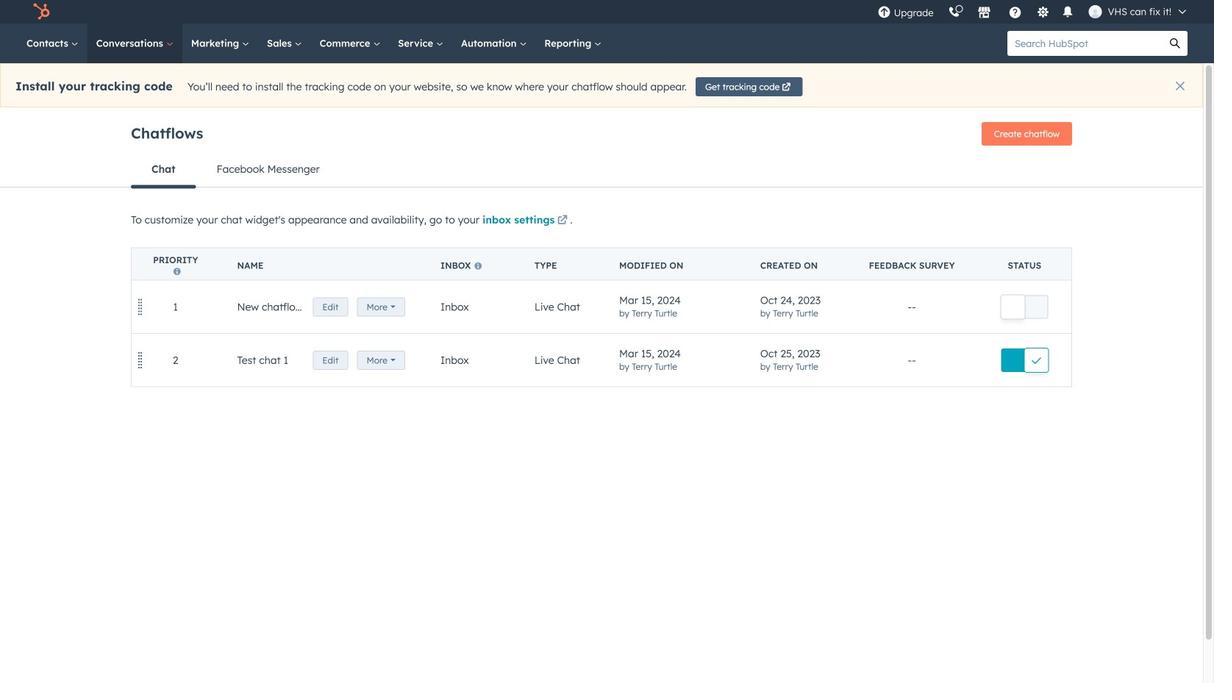 Task type: vqa. For each thing, say whether or not it's contained in the screenshot.
2nd Link opens in a new window IMAGE from the bottom of the page
yes



Task type: locate. For each thing, give the bounding box(es) containing it.
terry turtle image
[[1089, 5, 1102, 18]]

navigation
[[131, 151, 1072, 188]]

Search HubSpot search field
[[1008, 31, 1163, 56]]

menu
[[870, 0, 1197, 24]]

link opens in a new window image
[[557, 212, 568, 230], [557, 216, 568, 226]]

banner
[[131, 118, 1072, 151]]

close image
[[1176, 82, 1185, 90]]

alert
[[0, 63, 1203, 107]]



Task type: describe. For each thing, give the bounding box(es) containing it.
marketplaces image
[[978, 7, 991, 20]]

1 link opens in a new window image from the top
[[557, 212, 568, 230]]

2 link opens in a new window image from the top
[[557, 216, 568, 226]]



